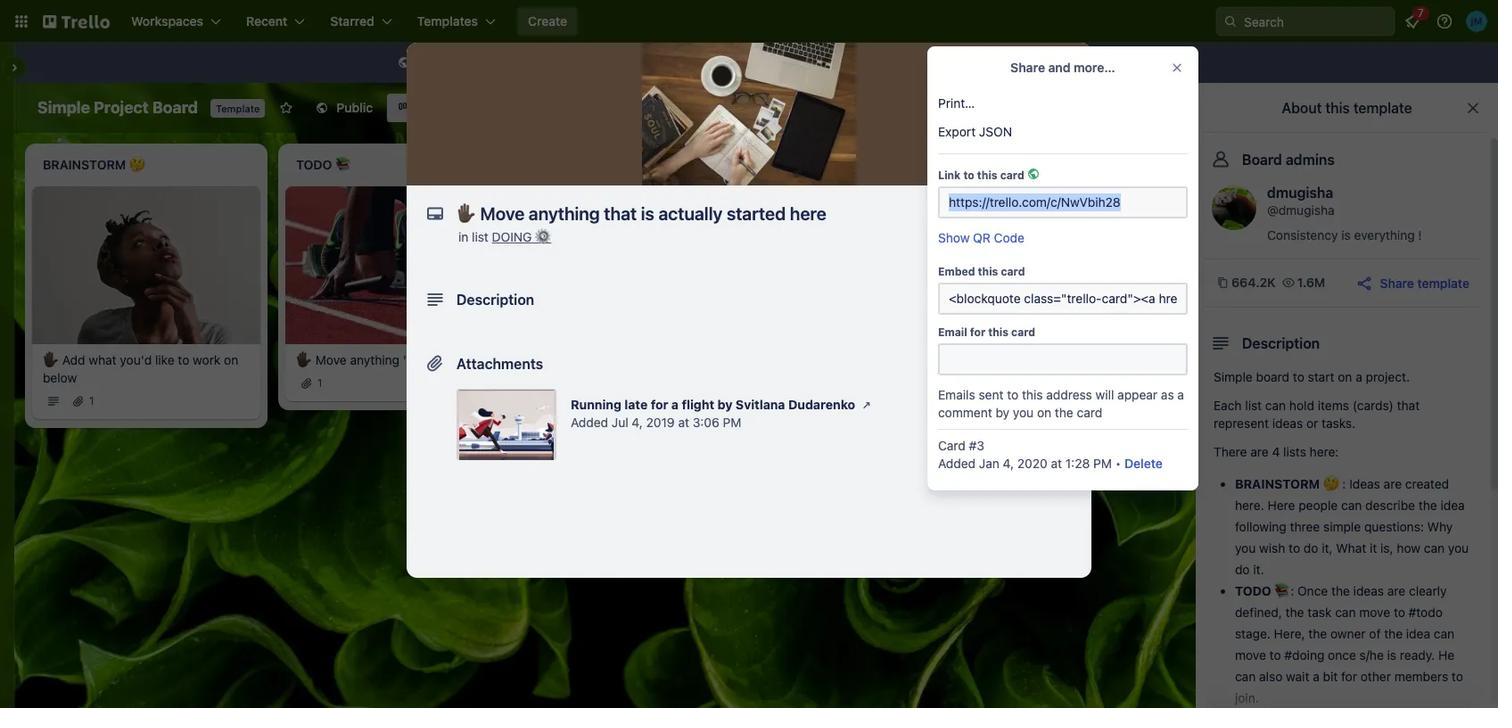 Task type: locate. For each thing, give the bounding box(es) containing it.
1 horizontal spatial :
[[1343, 476, 1347, 492]]

2 horizontal spatial move
[[822, 352, 854, 367]]

1 horizontal spatial description
[[1243, 335, 1321, 352]]

664.2k
[[1232, 275, 1277, 290]]

✋🏿 inside ✋🏿 move anything from doing to done here
[[803, 352, 819, 367]]

pm right 3:06
[[723, 415, 742, 430]]

card left template. on the bottom right of the page
[[849, 458, 871, 472]]

a right as
[[1178, 387, 1185, 402]]

email
[[939, 326, 968, 339]]

create up this is a public template for anyone on the internet to copy.
[[528, 13, 568, 29]]

to left copy.
[[712, 54, 723, 70]]

code
[[994, 230, 1025, 245]]

!
[[1419, 228, 1423, 243]]

attachments
[[457, 356, 544, 372]]

to up also
[[1270, 648, 1282, 663]]

0 horizontal spatial sm image
[[395, 54, 413, 72]]

0 horizontal spatial create
[[528, 13, 568, 29]]

1 vertical spatial share
[[1381, 275, 1415, 290]]

to right 'sent'
[[1008, 387, 1019, 402]]

todo 📚
[[1236, 584, 1291, 599]]

the left the internet
[[642, 54, 660, 70]]

1 vertical spatial at
[[1051, 456, 1063, 471]]

by up 3:06
[[718, 397, 733, 412]]

is left everything on the right of page
[[1342, 228, 1351, 243]]

1 horizontal spatial that
[[1398, 398, 1421, 413]]

actions
[[928, 266, 968, 279]]

explore more templates
[[967, 54, 1107, 70]]

1 down done
[[824, 394, 829, 407]]

wait
[[1287, 669, 1310, 684]]

0 horizontal spatial idea
[[1407, 626, 1431, 642]]

1 down "started"
[[571, 394, 576, 407]]

anything for from
[[857, 352, 907, 367]]

0 horizontal spatial by
[[718, 397, 733, 412]]

1 down ✋🏿 move anything 'ready' here
[[318, 376, 323, 390]]

board left admins
[[1243, 152, 1283, 168]]

1 vertical spatial description
[[1243, 335, 1321, 352]]

owner
[[1331, 626, 1367, 642]]

1 move from the left
[[316, 352, 347, 367]]

the inside : ideas are created here. here people can describe the idea following three simple questions: why you wish to do it, what it is, how can you do it.
[[1419, 498, 1438, 513]]

1 for ✋🏿 move anything from doing to done here
[[824, 394, 829, 407]]

hold
[[1290, 398, 1315, 413]]

dmugisha link
[[1268, 185, 1334, 201]]

is right s/he
[[1388, 648, 1397, 663]]

0 vertical spatial ideas
[[1273, 416, 1304, 431]]

anything inside ✋🏿 move anything from doing to done here
[[857, 352, 907, 367]]

there
[[1214, 444, 1248, 459]]

here for ✋🏿 move anything from doing to done here
[[835, 370, 861, 385]]

1 horizontal spatial move
[[1360, 605, 1391, 620]]

template down !
[[1418, 275, 1470, 290]]

the down 'task' in the bottom of the page
[[1309, 626, 1328, 642]]

a
[[457, 54, 464, 70], [1356, 369, 1363, 385], [1178, 387, 1185, 402], [672, 397, 679, 412], [885, 458, 891, 472], [1314, 669, 1320, 684]]

ideas inside each list can hold items (cards) that represent ideas or tasks.
[[1273, 416, 1304, 431]]

create for create
[[528, 13, 568, 29]]

1 for ✋🏿 move anything 'ready' here
[[318, 376, 323, 390]]

0 horizontal spatial do
[[1236, 562, 1251, 577]]

here right 'ready'
[[446, 352, 472, 367]]

1 vertical spatial idea
[[1407, 626, 1431, 642]]

that left actually
[[656, 352, 679, 367]]

for up 2019
[[651, 397, 669, 412]]

this
[[417, 54, 441, 70], [824, 458, 846, 472]]

svitlana
[[736, 397, 786, 412]]

: right 🤔 on the right bottom
[[1343, 476, 1347, 492]]

1 vertical spatial that
[[1398, 398, 1421, 413]]

3 anything from the left
[[857, 352, 907, 367]]

4, right jul
[[632, 415, 643, 430]]

you'd
[[120, 352, 152, 367]]

added down card
[[939, 456, 976, 471]]

here inside ✋🏿 move anything that is actually started here
[[594, 370, 620, 385]]

None text field
[[448, 198, 1037, 230]]

4, right jan
[[1003, 456, 1014, 471]]

the up here,
[[1286, 605, 1305, 620]]

sm image right dudarenko
[[858, 396, 876, 414]]

about this template
[[1283, 100, 1413, 116]]

1 vertical spatial list
[[1246, 398, 1263, 413]]

created
[[1406, 476, 1450, 492]]

do left it,
[[1304, 541, 1319, 556]]

for right email at top right
[[971, 326, 986, 339]]

a left project.
[[1356, 369, 1363, 385]]

by inside emails sent to this address will appear as a comment by you on the card
[[996, 405, 1010, 420]]

0 vertical spatial description
[[457, 292, 535, 308]]

1 vertical spatial ideas
[[1354, 584, 1385, 599]]

1 horizontal spatial list
[[1246, 398, 1263, 413]]

0 horizontal spatial added
[[571, 415, 609, 430]]

1 vertical spatial added
[[939, 456, 976, 471]]

0 vertical spatial that
[[656, 352, 679, 367]]

•
[[1116, 456, 1122, 471]]

board image
[[398, 100, 412, 114]]

0 horizontal spatial anything
[[350, 352, 400, 367]]

a up 2019
[[672, 397, 679, 412]]

to right like
[[178, 352, 190, 367]]

2 move from the left
[[569, 352, 600, 367]]

2 anything from the left
[[604, 352, 653, 367]]

0 vertical spatial idea
[[1441, 498, 1466, 513]]

three
[[1291, 519, 1321, 534]]

0 vertical spatial :
[[1343, 476, 1347, 492]]

link to this card
[[939, 169, 1025, 182]]

0 vertical spatial simple
[[37, 98, 90, 117]]

1
[[318, 376, 323, 390], [89, 394, 94, 407], [571, 394, 576, 407], [824, 394, 829, 407]]

is,
[[1381, 541, 1394, 556]]

0 vertical spatial do
[[1304, 541, 1319, 556]]

1 vertical spatial simple
[[1214, 369, 1253, 385]]

is left public
[[444, 54, 454, 70]]

1 vertical spatial dmugisha (dmugisha) image
[[1213, 186, 1257, 230]]

board for simple
[[1257, 369, 1290, 385]]

open information menu image
[[1436, 12, 1454, 30]]

late
[[625, 397, 648, 412]]

1 horizontal spatial sm image
[[858, 396, 876, 414]]

1 vertical spatial board
[[1257, 369, 1290, 385]]

2 horizontal spatial share
[[1381, 275, 1415, 290]]

task
[[1308, 605, 1332, 620]]

2 vertical spatial share
[[956, 327, 991, 343]]

share button
[[928, 321, 1078, 350]]

0 horizontal spatial board
[[152, 98, 198, 117]]

card
[[1001, 169, 1025, 182], [1001, 265, 1026, 278], [1012, 326, 1036, 339], [1077, 405, 1103, 420], [849, 458, 871, 472]]

by
[[718, 397, 733, 412], [996, 405, 1010, 420]]

anything left doing at right
[[857, 352, 907, 367]]

create inside create 'button'
[[528, 13, 568, 29]]

that down project.
[[1398, 398, 1421, 413]]

1 horizontal spatial share
[[1011, 60, 1046, 75]]

create right copy.
[[779, 54, 818, 70]]

2 horizontal spatial here
[[835, 370, 861, 385]]

1 vertical spatial from
[[910, 352, 937, 367]]

to inside ✋🏿 move anything from doing to done here
[[976, 352, 987, 367]]

0 horizontal spatial dmugisha (dmugisha) image
[[1137, 95, 1162, 120]]

0 horizontal spatial from
[[859, 54, 887, 70]]

simple inside board name text field
[[37, 98, 90, 117]]

1 vertical spatial pm
[[1094, 456, 1113, 471]]

sent
[[979, 387, 1004, 402]]

following
[[1236, 519, 1287, 534]]

0 vertical spatial pm
[[723, 415, 742, 430]]

other
[[1361, 669, 1392, 684]]

1 horizontal spatial 4,
[[1003, 456, 1014, 471]]

1 vertical spatial sm image
[[933, 291, 951, 309]]

0 vertical spatial are
[[1251, 444, 1269, 459]]

create inside create board from template link
[[779, 54, 818, 70]]

this left address
[[1022, 387, 1043, 402]]

⚙️
[[536, 229, 552, 244]]

1 horizontal spatial board
[[1243, 152, 1283, 168]]

ideas down hold
[[1273, 416, 1304, 431]]

: inside : once the ideas are clearly defined, the task can move to #todo stage. here, the owner of the idea can move to #doing once s/he is ready. he can also wait a bit for other members to join.
[[1291, 584, 1295, 599]]

move for ✋🏿 move anything 'ready' here
[[316, 352, 347, 367]]

here inside ✋🏿 move anything from doing to done here
[[835, 370, 861, 385]]

@dmugisha
[[1268, 203, 1335, 218]]

jul
[[612, 415, 629, 430]]

can left hold
[[1266, 398, 1287, 413]]

here up running
[[594, 370, 620, 385]]

added down running
[[571, 415, 609, 430]]

2 horizontal spatial sm image
[[933, 291, 951, 309]]

1 horizontal spatial idea
[[1441, 498, 1466, 513]]

and
[[1049, 60, 1071, 75]]

dmugisha (dmugisha) image
[[1137, 95, 1162, 120], [1213, 186, 1257, 230]]

can up he
[[1435, 626, 1455, 642]]

0 horizontal spatial move
[[1236, 648, 1267, 663]]

json
[[980, 124, 1013, 139]]

ideas down it
[[1354, 584, 1385, 599]]

for
[[560, 54, 576, 70], [971, 326, 986, 339], [651, 397, 669, 412], [1342, 669, 1358, 684]]

a left template. on the bottom right of the page
[[885, 458, 891, 472]]

1 horizontal spatial here
[[594, 370, 620, 385]]

can inside each list can hold items (cards) that represent ideas or tasks.
[[1266, 398, 1287, 413]]

the inside emails sent to this address will appear as a comment by you on the card
[[1055, 405, 1074, 420]]

idea up why
[[1441, 498, 1466, 513]]

here.
[[1236, 498, 1265, 513]]

are inside : ideas are created here. here people can describe the idea following three simple questions: why you wish to do it, what it is, how can you do it.
[[1384, 476, 1403, 492]]

1 horizontal spatial move
[[569, 352, 600, 367]]

create button
[[518, 7, 578, 36]]

doing ⚙️ link
[[492, 229, 552, 244]]

flight
[[682, 397, 715, 412]]

share for share and more…
[[1011, 60, 1046, 75]]

0 vertical spatial create
[[528, 13, 568, 29]]

the right once
[[1332, 584, 1351, 599]]

share up doing at right
[[956, 327, 991, 343]]

it,
[[1323, 541, 1333, 556]]

0 horizontal spatial list
[[472, 229, 489, 244]]

1 horizontal spatial at
[[1051, 456, 1063, 471]]

you inside emails sent to this address will appear as a comment by you on the card
[[1013, 405, 1034, 420]]

list up represent
[[1246, 398, 1263, 413]]

anything up late
[[604, 352, 653, 367]]

move down the stage.
[[1236, 648, 1267, 663]]

0 horizontal spatial that
[[656, 352, 679, 367]]

1 vertical spatial move
[[1236, 648, 1267, 663]]

description up the simple board to start on a project.
[[1243, 335, 1321, 352]]

on down address
[[1038, 405, 1052, 420]]

4
[[1273, 444, 1281, 459]]

emails
[[939, 387, 976, 402]]

to right wish
[[1289, 541, 1301, 556]]

1 vertical spatial create
[[779, 54, 818, 70]]

2 vertical spatial are
[[1388, 584, 1406, 599]]

1 anything from the left
[[350, 352, 400, 367]]

that
[[656, 352, 679, 367], [1398, 398, 1421, 413]]

1 vertical spatial :
[[1291, 584, 1295, 599]]

1 horizontal spatial do
[[1304, 541, 1319, 556]]

for inside : once the ideas are clearly defined, the task can move to #todo stage. here, the owner of the idea can move to #doing once s/he is ready. he can also wait a bit for other members to join.
[[1342, 669, 1358, 684]]

simple for simple board to start on a project.
[[1214, 369, 1253, 385]]

move
[[1360, 605, 1391, 620], [1236, 648, 1267, 663]]

✋🏿 for ✋🏿 move anything from doing to done here
[[803, 352, 819, 367]]

public
[[467, 54, 502, 70]]

share
[[1011, 60, 1046, 75], [1381, 275, 1415, 290], [956, 327, 991, 343]]

move inside ✋🏿 move anything from doing to done here
[[822, 352, 854, 367]]

1 horizontal spatial ideas
[[1354, 584, 1385, 599]]

to right doing at right
[[976, 352, 987, 367]]

do
[[1304, 541, 1319, 556], [1236, 562, 1251, 577]]

1 horizontal spatial added
[[939, 456, 976, 471]]

0 vertical spatial board
[[822, 54, 856, 70]]

on right work
[[224, 352, 238, 367]]

list
[[472, 229, 489, 244], [1246, 398, 1263, 413]]

idea inside : ideas are created here. here people can describe the idea following three simple questions: why you wish to do it, what it is, how can you do it.
[[1441, 498, 1466, 513]]

Board name text field
[[29, 94, 207, 122]]

2 horizontal spatial anything
[[857, 352, 907, 367]]

you down why
[[1449, 541, 1470, 556]]

to left the #todo
[[1395, 605, 1406, 620]]

share template button
[[1356, 274, 1470, 293]]

delete
[[1125, 456, 1163, 471]]

ideas
[[1350, 476, 1381, 492]]

card down will
[[1077, 405, 1103, 420]]

anything for 'ready'
[[350, 352, 400, 367]]

0 horizontal spatial board
[[822, 54, 856, 70]]

jeremy miller (jeremymiller198) image
[[1467, 11, 1488, 32]]

you up 'it.'
[[1236, 541, 1257, 556]]

4 ✋🏿 from the left
[[803, 352, 819, 367]]

0 horizontal spatial simple
[[37, 98, 90, 117]]

for right bit
[[1342, 669, 1358, 684]]

pm inside the card #3 added jan 4, 2020 at 1:28 pm • delete
[[1094, 456, 1113, 471]]

link
[[939, 169, 961, 182]]

✋🏿 inside ✋🏿 move anything that is actually started here
[[550, 352, 566, 367]]

pm left "•"
[[1094, 456, 1113, 471]]

Email for this card text field
[[939, 344, 1188, 376]]

sm image down "actions"
[[933, 291, 951, 309]]

emails sent to this address will appear as a comment by you on the card
[[939, 387, 1185, 420]]

sm image up board image
[[395, 54, 413, 72]]

1 vertical spatial are
[[1384, 476, 1403, 492]]

0 horizontal spatial pm
[[723, 415, 742, 430]]

do left 'it.'
[[1236, 562, 1251, 577]]

: left once
[[1291, 584, 1295, 599]]

1 horizontal spatial from
[[910, 352, 937, 367]]

to inside : ideas are created here. here people can describe the idea following three simple questions: why you wish to do it, what it is, how can you do it.
[[1289, 541, 1301, 556]]

card down copy link
[[1012, 326, 1036, 339]]

1 ✋🏿 from the left
[[43, 352, 59, 367]]

0 horizontal spatial :
[[1291, 584, 1295, 599]]

0 vertical spatial move
[[1360, 605, 1391, 620]]

list right in on the left top
[[472, 229, 489, 244]]

anything inside ✋🏿 move anything that is actually started here
[[604, 352, 653, 367]]

copy link
[[928, 286, 1078, 314]]

0 horizontal spatial ideas
[[1273, 416, 1304, 431]]

share down everything on the right of page
[[1381, 275, 1415, 290]]

is left actually
[[683, 352, 692, 367]]

share and more…
[[1011, 60, 1116, 75]]

sm image
[[395, 54, 413, 72], [933, 291, 951, 309], [858, 396, 876, 414]]

2 vertical spatial sm image
[[858, 396, 876, 414]]

0 vertical spatial 4,
[[632, 415, 643, 430]]

you up the card #3 added jan 4, 2020 at 1:28 pm • delete
[[1013, 405, 1034, 420]]

sm image inside copy link
[[933, 291, 951, 309]]

Embed this card text field
[[939, 283, 1188, 315]]

board for create
[[822, 54, 856, 70]]

a left bit
[[1314, 669, 1320, 684]]

here right done
[[835, 370, 861, 385]]

1 horizontal spatial this
[[824, 458, 846, 472]]

3 ✋🏿 from the left
[[550, 352, 566, 367]]

✋🏿 inside ✋🏿 add what you'd like to work on below
[[43, 352, 59, 367]]

from
[[859, 54, 887, 70], [910, 352, 937, 367]]

idea
[[1441, 498, 1466, 513], [1407, 626, 1431, 642]]

the down address
[[1055, 405, 1074, 420]]

a inside emails sent to this address will appear as a comment by you on the card
[[1178, 387, 1185, 402]]

started
[[550, 370, 591, 385]]

move for ✋🏿 move anything that is actually started here
[[569, 352, 600, 367]]

3 move from the left
[[822, 352, 854, 367]]

0 horizontal spatial this
[[417, 54, 441, 70]]

2 ✋🏿 from the left
[[296, 352, 312, 367]]

0 vertical spatial at
[[679, 415, 690, 430]]

0 vertical spatial share
[[1011, 60, 1046, 75]]

0 horizontal spatial share
[[956, 327, 991, 343]]

are up describe
[[1384, 476, 1403, 492]]

at left 1:28
[[1051, 456, 1063, 471]]

1 vertical spatial 4,
[[1003, 456, 1014, 471]]

at
[[679, 415, 690, 430], [1051, 456, 1063, 471]]

move inside ✋🏿 move anything that is actually started here
[[569, 352, 600, 367]]

the down "created"
[[1419, 498, 1438, 513]]

:
[[1343, 476, 1347, 492], [1291, 584, 1295, 599]]

0 vertical spatial list
[[472, 229, 489, 244]]

0 horizontal spatial at
[[679, 415, 690, 430]]

list inside each list can hold items (cards) that represent ideas or tasks.
[[1246, 398, 1263, 413]]

0 vertical spatial this
[[417, 54, 441, 70]]

description down in list doing ⚙️
[[457, 292, 535, 308]]

at inside the card #3 added jan 4, 2020 at 1:28 pm • delete
[[1051, 456, 1063, 471]]

anything left 'ready'
[[350, 352, 400, 367]]

3:06
[[693, 415, 720, 430]]

are left 4
[[1251, 444, 1269, 459]]

1 horizontal spatial simple
[[1214, 369, 1253, 385]]

here
[[446, 352, 472, 367], [594, 370, 620, 385], [835, 370, 861, 385]]

it.
[[1254, 562, 1265, 577]]

are inside : once the ideas are clearly defined, the task can move to #todo stage. here, the owner of the idea can move to #doing once s/he is ready. he can also wait a bit for other members to join.
[[1388, 584, 1406, 599]]

start
[[1309, 369, 1335, 385]]

share inside button
[[1381, 275, 1415, 290]]

this right link
[[978, 169, 998, 182]]

to inside ✋🏿 add what you'd like to work on below
[[178, 352, 190, 367]]

1 vertical spatial this
[[824, 458, 846, 472]]

1 horizontal spatial create
[[779, 54, 818, 70]]

or
[[1307, 416, 1319, 431]]

move up of
[[1360, 605, 1391, 620]]

1:28
[[1066, 456, 1091, 471]]

this inside emails sent to this address will appear as a comment by you on the card
[[1022, 387, 1043, 402]]

1 horizontal spatial anything
[[604, 352, 653, 367]]

appear
[[1118, 387, 1158, 402]]

idea up ready.
[[1407, 626, 1431, 642]]

doing
[[492, 229, 532, 244]]

0 horizontal spatial move
[[316, 352, 347, 367]]

0 horizontal spatial you
[[1013, 405, 1034, 420]]

0 vertical spatial board
[[152, 98, 198, 117]]

0 vertical spatial sm image
[[395, 54, 413, 72]]

to down he
[[1452, 669, 1464, 684]]

: inside : ideas are created here. here people can describe the idea following three simple questions: why you wish to do it, what it is, how can you do it.
[[1343, 476, 1347, 492]]

board right project
[[152, 98, 198, 117]]



Task type: describe. For each thing, give the bounding box(es) containing it.
✋🏿 move anything that is actually started here
[[550, 352, 740, 385]]

✋🏿 for ✋🏿 move anything 'ready' here
[[296, 352, 312, 367]]

📚
[[1275, 584, 1291, 599]]

0 vertical spatial dmugisha (dmugisha) image
[[1137, 95, 1162, 120]]

simple board to start on a project.
[[1214, 369, 1411, 385]]

members
[[1395, 669, 1449, 684]]

how
[[1398, 541, 1421, 556]]

template right about
[[1354, 100, 1413, 116]]

list for in
[[472, 229, 489, 244]]

card up copy link
[[1001, 265, 1026, 278]]

template up print…
[[890, 54, 942, 70]]

0 horizontal spatial here
[[446, 352, 472, 367]]

ideas inside : once the ideas are clearly defined, the task can move to #todo stage. here, the owner of the idea can move to #doing once s/he is ready. he can also wait a bit for other members to join.
[[1354, 584, 1385, 599]]

template inside button
[[1418, 275, 1470, 290]]

share template
[[1381, 275, 1470, 290]]

what
[[1337, 541, 1367, 556]]

card
[[939, 438, 966, 453]]

simple
[[1324, 519, 1362, 534]]

items
[[1318, 398, 1350, 413]]

a inside : once the ideas are clearly defined, the task can move to #todo stage. here, the owner of the idea can move to #doing once s/he is ready. he can also wait a bit for other members to join.
[[1314, 669, 1320, 684]]

template
[[216, 103, 260, 114]]

todo
[[1236, 584, 1272, 599]]

0 horizontal spatial 4,
[[632, 415, 643, 430]]

this for this is a public template for anyone on the internet to copy.
[[417, 54, 441, 70]]

✋🏿 for ✋🏿 add what you'd like to work on below
[[43, 352, 59, 367]]

this down copy link
[[989, 326, 1009, 339]]

2 horizontal spatial you
[[1449, 541, 1470, 556]]

✋🏿 add what you'd like to work on below link
[[43, 351, 250, 387]]

add
[[62, 352, 85, 367]]

star or unstar board image
[[280, 101, 294, 115]]

on inside ✋🏿 add what you'd like to work on below
[[224, 352, 238, 367]]

1 horizontal spatial you
[[1236, 541, 1257, 556]]

can up join.
[[1236, 669, 1257, 684]]

1 for ✋🏿 move anything that is actually started here
[[571, 394, 576, 407]]

to right link
[[964, 169, 975, 182]]

show qr code
[[939, 230, 1025, 245]]

can up simple
[[1342, 498, 1363, 513]]

defined,
[[1236, 605, 1283, 620]]

search image
[[1224, 14, 1238, 29]]

this right embed
[[978, 265, 999, 278]]

jan
[[980, 456, 1000, 471]]

1 horizontal spatial dmugisha (dmugisha) image
[[1213, 186, 1257, 230]]

to inside emails sent to this address will appear as a comment by you on the card
[[1008, 387, 1019, 402]]

can up 'owner'
[[1336, 605, 1357, 620]]

s/he
[[1360, 648, 1385, 663]]

project
[[94, 98, 149, 117]]

: once the ideas are clearly defined, the task can move to #todo stage. here, the owner of the idea can move to #doing once s/he is ready. he can also wait a bit for other members to join.
[[1236, 584, 1464, 706]]

sm image for copy
[[933, 291, 951, 309]]

is left template. on the bottom right of the page
[[874, 458, 882, 472]]

1 vertical spatial do
[[1236, 562, 1251, 577]]

create for create board from template
[[779, 54, 818, 70]]

running
[[571, 397, 622, 412]]

project.
[[1366, 369, 1411, 385]]

create board from template link
[[768, 48, 953, 77]]

copy.
[[727, 54, 757, 70]]

public
[[337, 100, 373, 115]]

card inside emails sent to this address will appear as a comment by you on the card
[[1077, 405, 1103, 420]]

a left public
[[457, 54, 464, 70]]

added inside the card #3 added jan 4, 2020 at 1:28 pm • delete
[[939, 456, 976, 471]]

1 down 'what'
[[89, 394, 94, 407]]

0 horizontal spatial description
[[457, 292, 535, 308]]

export
[[939, 124, 976, 139]]

will
[[1096, 387, 1115, 402]]

✋🏿 move anything from doing to done here
[[803, 352, 987, 385]]

brainstorm 🤔
[[1236, 476, 1340, 492]]

done
[[803, 370, 832, 385]]

: for 📚
[[1291, 584, 1295, 599]]

(cards)
[[1353, 398, 1394, 413]]

back to home image
[[43, 7, 110, 36]]

2019
[[647, 415, 675, 430]]

embed
[[939, 265, 976, 278]]

template.
[[894, 458, 942, 472]]

🤔
[[1324, 476, 1340, 492]]

is inside ✋🏿 move anything that is actually started here
[[683, 352, 692, 367]]

once
[[1298, 584, 1329, 599]]

why
[[1428, 519, 1454, 534]]

dudarenko
[[789, 397, 856, 412]]

this for this card is a template.
[[824, 458, 846, 472]]

doing
[[940, 352, 972, 367]]

idea inside : once the ideas are clearly defined, the task can move to #todo stage. here, the owner of the idea can move to #doing once s/he is ready. he can also wait a bit for other members to join.
[[1407, 626, 1431, 642]]

1.6m
[[1298, 275, 1326, 290]]

ready.
[[1401, 648, 1436, 663]]

comment
[[939, 405, 993, 420]]

from inside create board from template link
[[859, 54, 887, 70]]

running late for a flight by svitlana dudarenko
[[571, 397, 856, 412]]

delete button
[[1125, 455, 1163, 473]]

email for this card
[[939, 326, 1036, 339]]

sm image for this is a public template for anyone on the internet to copy.
[[395, 54, 413, 72]]

more
[[1015, 54, 1045, 70]]

everything
[[1355, 228, 1416, 243]]

that inside each list can hold items (cards) that represent ideas or tasks.
[[1398, 398, 1421, 413]]

on inside emails sent to this address will appear as a comment by you on the card
[[1038, 405, 1052, 420]]

1 vertical spatial board
[[1243, 152, 1283, 168]]

share for share template
[[1381, 275, 1415, 290]]

address
[[1047, 387, 1093, 402]]

show
[[939, 230, 970, 245]]

✋🏿 move anything 'ready' here
[[296, 352, 472, 367]]

print… link
[[928, 89, 1199, 118]]

card down json
[[1001, 169, 1025, 182]]

template down create 'button'
[[506, 54, 556, 70]]

can down why
[[1425, 541, 1445, 556]]

lists
[[1284, 444, 1307, 459]]

each
[[1214, 398, 1242, 413]]

: for 🤔
[[1343, 476, 1347, 492]]

0 vertical spatial added
[[571, 415, 609, 430]]

✋🏿 add what you'd like to work on below
[[43, 352, 238, 385]]

here for ✋🏿 move anything that is actually started here
[[594, 370, 620, 385]]

export json
[[939, 124, 1013, 139]]

of
[[1370, 626, 1382, 642]]

trello inspiration (inspiringtaco) image
[[1160, 95, 1185, 120]]

on right "anyone"
[[624, 54, 638, 70]]

that inside ✋🏿 move anything that is actually started here
[[656, 352, 679, 367]]

to left start
[[1294, 369, 1305, 385]]

create board from template
[[779, 54, 942, 70]]

here
[[1268, 498, 1296, 513]]

tasks.
[[1322, 416, 1356, 431]]

share inside button
[[956, 327, 991, 343]]

simple project board
[[37, 98, 198, 117]]

dmugisha
[[1268, 185, 1334, 201]]

move for ✋🏿 move anything from doing to done here
[[822, 352, 854, 367]]

Search field
[[1238, 8, 1395, 35]]

✋🏿 move anything from doing to done here link
[[803, 351, 1010, 387]]

internet
[[664, 54, 708, 70]]

card #3 added jan 4, 2020 at 1:28 pm • delete
[[939, 438, 1163, 471]]

describe
[[1366, 498, 1416, 513]]

simple for simple project board
[[37, 98, 90, 117]]

is inside : once the ideas are clearly defined, the task can move to #todo stage. here, the owner of the idea can move to #doing once s/he is ready. he can also wait a bit for other members to join.
[[1388, 648, 1397, 663]]

as
[[1162, 387, 1175, 402]]

the right of
[[1385, 626, 1404, 642]]

this is a public template for anyone on the internet to copy.
[[417, 54, 757, 70]]

from inside ✋🏿 move anything from doing to done here
[[910, 352, 937, 367]]

this right about
[[1326, 100, 1351, 116]]

represent
[[1214, 416, 1270, 431]]

: ideas are created here. here people can describe the idea following three simple questions: why you wish to do it, what it is, how can you do it.
[[1236, 476, 1470, 577]]

public button
[[305, 94, 384, 122]]

7 notifications image
[[1403, 11, 1424, 32]]

admins
[[1286, 152, 1336, 168]]

anything for that
[[604, 352, 653, 367]]

primary element
[[0, 0, 1499, 43]]

close popover image
[[1171, 61, 1185, 75]]

board inside text field
[[152, 98, 198, 117]]

show qr code link
[[939, 229, 1025, 247]]

list for each
[[1246, 398, 1263, 413]]

about
[[1283, 100, 1323, 116]]

✋🏿 for ✋🏿 move anything that is actually started here
[[550, 352, 566, 367]]

here,
[[1275, 626, 1306, 642]]

for left "anyone"
[[560, 54, 576, 70]]

in list doing ⚙️
[[459, 229, 552, 244]]

clearly
[[1410, 584, 1448, 599]]

4, inside the card #3 added jan 4, 2020 at 1:28 pm • delete
[[1003, 456, 1014, 471]]

Link to this card text field
[[939, 186, 1188, 219]]

on right start
[[1339, 369, 1353, 385]]

2020
[[1018, 456, 1048, 471]]

dmugisha @dmugisha
[[1268, 185, 1335, 218]]

join.
[[1236, 691, 1260, 706]]



Task type: vqa. For each thing, say whether or not it's contained in the screenshot.
bottom Starred Icon
no



